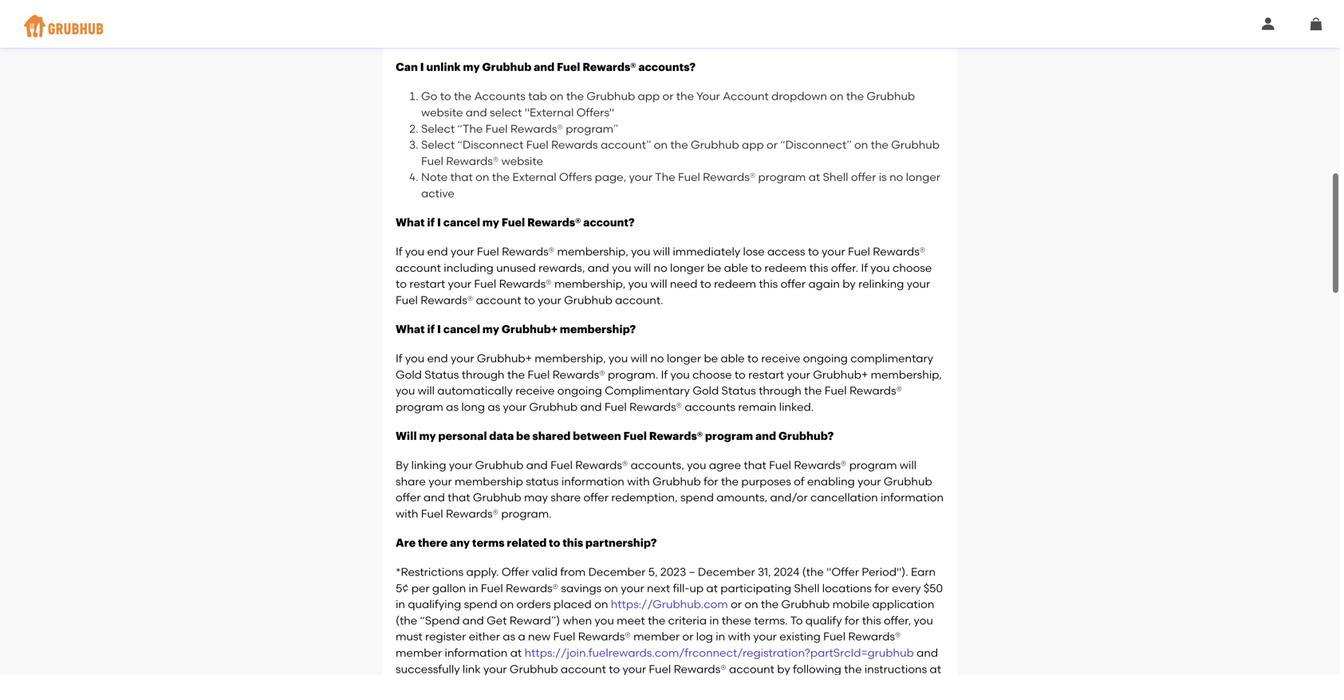 Task type: locate. For each thing, give the bounding box(es) containing it.
–
[[689, 566, 696, 579]]

locations
[[823, 582, 872, 596]]

offer inside if you end your fuel rewards® membership, you will immediately lose access to your fuel rewards® account including unused rewards, and you will no longer be able to redeem this offer. if you choose to restart your fuel rewards® membership, you will need to redeem this offer again by relinking your fuel rewards® account to your grubhub account.
[[781, 277, 806, 291]]

able down lose
[[724, 261, 748, 275]]

1 vertical spatial by
[[777, 663, 791, 676]]

accounts?
[[639, 62, 696, 73]]

my right will
[[419, 431, 436, 442]]

0 horizontal spatial receive
[[516, 384, 555, 398]]

gold up accounts at the right bottom of page
[[693, 384, 719, 398]]

0 horizontal spatial member
[[396, 647, 442, 660]]

receive up shared
[[516, 384, 555, 398]]

1 horizontal spatial ongoing
[[803, 352, 848, 366]]

you inside by linking your grubhub and fuel rewards® accounts, you agree that fuel rewards® program will share your membership status information with grubhub for the purposes of enabling your grubhub offer and that grubhub may share offer redemption, spend amounts, and/or cancellation information with fuel rewards® program.
[[687, 459, 707, 472]]

my up including
[[483, 217, 500, 228]]

earn
[[911, 566, 936, 579]]

0 vertical spatial (the
[[802, 566, 824, 579]]

the inside by linking your grubhub and fuel rewards® accounts, you agree that fuel rewards® program will share your membership status information with grubhub for the purposes of enabling your grubhub offer and that grubhub may share offer redemption, spend amounts, and/or cancellation information with fuel rewards® program.
[[721, 475, 739, 489]]

mobile
[[833, 598, 870, 612]]

membership,
[[557, 245, 629, 259], [555, 277, 626, 291], [535, 352, 606, 366], [871, 368, 942, 382]]

and up "status"
[[526, 459, 548, 472]]

in up log
[[710, 614, 719, 628]]

at down ""disconnect""
[[809, 171, 821, 184]]

1 horizontal spatial by
[[843, 277, 856, 291]]

0 horizontal spatial restart
[[410, 277, 445, 291]]

terms
[[472, 538, 505, 549]]

share down "status"
[[551, 491, 581, 505]]

your
[[629, 171, 653, 184], [451, 245, 474, 259], [822, 245, 846, 259], [448, 277, 472, 291], [907, 277, 931, 291], [538, 294, 562, 307], [451, 352, 474, 366], [787, 368, 811, 382], [503, 401, 527, 414], [449, 459, 473, 472], [429, 475, 452, 489], [858, 475, 881, 489], [621, 582, 645, 596], [754, 631, 777, 644], [484, 663, 507, 676], [623, 663, 646, 676]]

select
[[421, 122, 455, 136], [421, 138, 455, 152]]

1 vertical spatial share
[[551, 491, 581, 505]]

0 vertical spatial no
[[890, 171, 904, 184]]

0 vertical spatial select
[[421, 122, 455, 136]]

be
[[708, 261, 722, 275], [704, 352, 718, 366], [516, 431, 530, 442]]

2 vertical spatial i
[[437, 324, 441, 335]]

2 vertical spatial no
[[651, 352, 664, 366]]

app down account
[[742, 138, 764, 152]]

1 vertical spatial if
[[427, 324, 435, 335]]

0 vertical spatial ongoing
[[803, 352, 848, 366]]

1 horizontal spatial app
[[742, 138, 764, 152]]

1 vertical spatial through
[[759, 384, 802, 398]]

0 horizontal spatial share
[[396, 475, 426, 489]]

qualify
[[806, 614, 842, 628]]

instructions
[[865, 663, 927, 676]]

qualifying
[[408, 598, 461, 612]]

1 select from the top
[[421, 122, 455, 136]]

no
[[890, 171, 904, 184], [654, 261, 668, 275], [651, 352, 664, 366]]

grubhub logo image
[[24, 10, 104, 42]]

go to the accounts tab on the grubhub app or the your account dropdown on the grubhub website and select "external offers" select "the fuel rewards® program" select "disconnect fuel rewards account" on the grubhub app or "disconnect" on the grubhub fuel rewards® website note that on the external offers page, your the fuel rewards® program at shell offer is no longer active
[[421, 90, 941, 200]]

through up automatically
[[462, 368, 505, 382]]

1 vertical spatial what
[[396, 324, 425, 335]]

or on the grubhub mobile application (the "spend and get reward") when you meet the criteria in these terms. to qualify for this offer, you must  register either as a new fuel rewards® member or log in with your existing fuel rewards® member information at
[[396, 598, 935, 660]]

that down membership
[[448, 491, 470, 505]]

1 horizontal spatial receive
[[761, 352, 801, 366]]

0 vertical spatial share
[[396, 475, 426, 489]]

end up automatically
[[427, 352, 448, 366]]

this up again
[[810, 261, 829, 275]]

0 vertical spatial if
[[427, 217, 435, 228]]

1 vertical spatial gold
[[693, 384, 719, 398]]

need
[[670, 277, 698, 291]]

following
[[793, 663, 842, 676]]

0 horizontal spatial for
[[704, 475, 719, 489]]

rewards® down membership?
[[553, 368, 605, 382]]

0 horizontal spatial through
[[462, 368, 505, 382]]

unused
[[496, 261, 536, 275]]

1 vertical spatial app
[[742, 138, 764, 152]]

the up linked.
[[805, 384, 822, 398]]

your inside *restrictions apply. offer valid from december 5, 2023 – december 31, 2024 (the "offer period"). earn 5¢ per gallon in fuel rewards® savings on your next fill-up at participating shell locations for every $50 in qualifying spend on orders placed on
[[621, 582, 645, 596]]

longer inside if you end your grubhub+ membership, you will no longer be able to receive ongoing complimentary gold status through the fuel rewards® program. if you choose to restart your grubhub+ membership, you will automatically receive ongoing complimentary gold status through the fuel rewards® program as long as your grubhub and fuel rewards® accounts remain linked.
[[667, 352, 702, 366]]

longer right is
[[906, 171, 941, 184]]

access
[[768, 245, 806, 259]]

shell inside 'go to the accounts tab on the grubhub app or the your account dropdown on the grubhub website and select "external offers" select "the fuel rewards® program" select "disconnect fuel rewards account" on the grubhub app or "disconnect" on the grubhub fuel rewards® website note that on the external offers page, your the fuel rewards® program at shell offer is no longer active'
[[823, 171, 849, 184]]

your down the terms.
[[754, 631, 777, 644]]

grubhub inside if you end your fuel rewards® membership, you will immediately lose access to your fuel rewards® account including unused rewards, and you will no longer be able to redeem this offer. if you choose to restart your fuel rewards® membership, you will need to redeem this offer again by relinking your fuel rewards® account to your grubhub account.
[[564, 294, 613, 307]]

the up "the
[[454, 90, 472, 103]]

select
[[490, 106, 522, 119]]

0 horizontal spatial ongoing
[[558, 384, 602, 398]]

choose inside if you end your grubhub+ membership, you will no longer be able to receive ongoing complimentary gold status through the fuel rewards® program. if you choose to restart your grubhub+ membership, you will automatically receive ongoing complimentary gold status through the fuel rewards® program as long as your grubhub and fuel rewards® accounts remain linked.
[[693, 368, 732, 382]]

be right data
[[516, 431, 530, 442]]

0 vertical spatial information
[[562, 475, 625, 489]]

2 december from the left
[[698, 566, 755, 579]]

status
[[425, 368, 459, 382], [722, 384, 756, 398]]

and inside 'go to the accounts tab on the grubhub app or the your account dropdown on the grubhub website and select "external offers" select "the fuel rewards® program" select "disconnect fuel rewards account" on the grubhub app or "disconnect" on the grubhub fuel rewards® website note that on the external offers page, your the fuel rewards® program at shell offer is no longer active'
[[466, 106, 487, 119]]

1 cancel from the top
[[443, 217, 480, 228]]

and
[[534, 62, 555, 73], [466, 106, 487, 119], [588, 261, 609, 275], [581, 401, 602, 414], [756, 431, 777, 442], [526, 459, 548, 472], [424, 491, 445, 505], [463, 614, 484, 628], [917, 647, 939, 660]]

restart up remain
[[749, 368, 784, 382]]

on down the participating
[[745, 598, 759, 612]]

2 vertical spatial with
[[728, 631, 751, 644]]

2 cancel from the top
[[443, 324, 480, 335]]

linking
[[412, 459, 446, 472]]

valid
[[532, 566, 558, 579]]

member
[[634, 631, 680, 644], [396, 647, 442, 660]]

1 vertical spatial redeem
[[714, 277, 757, 291]]

be up accounts at the right bottom of page
[[704, 352, 718, 366]]

small image
[[1262, 18, 1275, 30]]

1 vertical spatial member
[[396, 647, 442, 660]]

restart inside if you end your fuel rewards® membership, you will immediately lose access to your fuel rewards® account including unused rewards, and you will no longer be able to redeem this offer. if you choose to restart your fuel rewards® membership, you will need to redeem this offer again by relinking your fuel rewards® account to your grubhub account.
[[410, 277, 445, 291]]

1 horizontal spatial (the
[[802, 566, 824, 579]]

grubhub+ down unused at the top left
[[502, 324, 558, 335]]

ongoing up linked.
[[803, 352, 848, 366]]

accounts
[[685, 401, 736, 414]]

2 horizontal spatial as
[[503, 631, 516, 644]]

2024
[[774, 566, 800, 579]]

redeem down lose
[[714, 277, 757, 291]]

website down the go on the left of the page
[[421, 106, 463, 119]]

grubhub+
[[502, 324, 558, 335], [477, 352, 532, 366], [813, 368, 868, 382]]

0 vertical spatial spend
[[681, 491, 714, 505]]

up
[[690, 582, 704, 596]]

december up the participating
[[698, 566, 755, 579]]

information right "cancellation"
[[881, 491, 944, 505]]

1 horizontal spatial share
[[551, 491, 581, 505]]

program. inside by linking your grubhub and fuel rewards® accounts, you agree that fuel rewards® program will share your membership status information with grubhub for the purposes of enabling your grubhub offer and that grubhub may share offer redemption, spend amounts, and/or cancellation information with fuel rewards® program.
[[501, 507, 552, 521]]

the inside and successfully link your grubhub account to your fuel rewards® account by following the instructions at
[[844, 663, 862, 676]]

1 end from the top
[[427, 245, 448, 259]]

ongoing up between at the bottom
[[558, 384, 602, 398]]

1 horizontal spatial choose
[[893, 261, 932, 275]]

the up automatically
[[507, 368, 525, 382]]

0 horizontal spatial spend
[[464, 598, 498, 612]]

0 horizontal spatial shell
[[794, 582, 820, 596]]

able
[[724, 261, 748, 275], [721, 352, 745, 366]]

the right following
[[844, 663, 862, 676]]

redeem down access
[[765, 261, 807, 275]]

1 horizontal spatial spend
[[681, 491, 714, 505]]

member up successfully on the bottom left of the page
[[396, 647, 442, 660]]

end inside if you end your grubhub+ membership, you will no longer be able to receive ongoing complimentary gold status through the fuel rewards® program. if you choose to restart your grubhub+ membership, you will automatically receive ongoing complimentary gold status through the fuel rewards® program as long as your grubhub and fuel rewards® accounts remain linked.
[[427, 352, 448, 366]]

restart inside if you end your grubhub+ membership, you will no longer be able to receive ongoing complimentary gold status through the fuel rewards® program. if you choose to restart your grubhub+ membership, you will automatically receive ongoing complimentary gold status through the fuel rewards® program as long as your grubhub and fuel rewards® accounts remain linked.
[[749, 368, 784, 382]]

0 horizontal spatial with
[[396, 507, 418, 521]]

grubhub inside and successfully link your grubhub account to your fuel rewards® account by following the instructions at
[[510, 663, 558, 676]]

go
[[421, 90, 438, 103]]

rewards® down unused at the top left
[[499, 277, 552, 291]]

the up the terms.
[[761, 598, 779, 612]]

every
[[892, 582, 921, 596]]

2 vertical spatial longer
[[667, 352, 702, 366]]

1 vertical spatial with
[[396, 507, 418, 521]]

fuel
[[557, 62, 581, 73], [486, 122, 508, 136], [526, 138, 549, 152], [421, 154, 444, 168], [678, 171, 700, 184], [502, 217, 525, 228], [477, 245, 499, 259], [848, 245, 870, 259], [474, 277, 497, 291], [396, 294, 418, 307], [528, 368, 550, 382], [825, 384, 847, 398], [605, 401, 627, 414], [624, 431, 647, 442], [551, 459, 573, 472], [769, 459, 792, 472], [421, 507, 443, 521], [481, 582, 503, 596], [553, 631, 576, 644], [824, 631, 846, 644], [649, 663, 671, 676]]

at inside *restrictions apply. offer valid from december 5, 2023 – december 31, 2024 (the "offer period"). earn 5¢ per gallon in fuel rewards® savings on your next fill-up at participating shell locations for every $50 in qualifying spend on orders placed on
[[707, 582, 718, 596]]

1 vertical spatial receive
[[516, 384, 555, 398]]

select left "the
[[421, 122, 455, 136]]

spend inside *restrictions apply. offer valid from december 5, 2023 – december 31, 2024 (the "offer period"). earn 5¢ per gallon in fuel rewards® savings on your next fill-up at participating shell locations for every $50 in qualifying spend on orders placed on
[[464, 598, 498, 612]]

receive
[[761, 352, 801, 366], [516, 384, 555, 398]]

1 vertical spatial restart
[[749, 368, 784, 382]]

0 vertical spatial longer
[[906, 171, 941, 184]]

1 horizontal spatial through
[[759, 384, 802, 398]]

1 horizontal spatial december
[[698, 566, 755, 579]]

choose inside if you end your fuel rewards® membership, you will immediately lose access to your fuel rewards® account including unused rewards, and you will no longer be able to redeem this offer. if you choose to restart your fuel rewards® membership, you will need to redeem this offer again by relinking your fuel rewards® account to your grubhub account.
[[893, 261, 932, 275]]

2 vertical spatial that
[[448, 491, 470, 505]]

select up "note"
[[421, 138, 455, 152]]

program
[[759, 171, 806, 184], [396, 401, 444, 414], [705, 431, 753, 442], [850, 459, 897, 472]]

information
[[562, 475, 625, 489], [881, 491, 944, 505], [445, 647, 508, 660]]

1 vertical spatial website
[[502, 154, 543, 168]]

what if i cancel my grubhub+ membership?
[[396, 324, 636, 335]]

and inside and successfully link your grubhub account to your fuel rewards® account by following the instructions at
[[917, 647, 939, 660]]

spend down agree
[[681, 491, 714, 505]]

on up "external
[[550, 90, 564, 103]]

information up link
[[445, 647, 508, 660]]

choose up relinking
[[893, 261, 932, 275]]

2 horizontal spatial information
[[881, 491, 944, 505]]

0 horizontal spatial program.
[[501, 507, 552, 521]]

0 horizontal spatial information
[[445, 647, 508, 660]]

1 vertical spatial status
[[722, 384, 756, 398]]

0 horizontal spatial december
[[589, 566, 646, 579]]

rewards® inside and successfully link your grubhub account to your fuel rewards® account by following the instructions at
[[674, 663, 727, 676]]

1 vertical spatial cancel
[[443, 324, 480, 335]]

with down these at the right of page
[[728, 631, 751, 644]]

log
[[696, 631, 713, 644]]

linked.
[[779, 401, 814, 414]]

december
[[589, 566, 646, 579], [698, 566, 755, 579]]

1 vertical spatial able
[[721, 352, 745, 366]]

0 vertical spatial with
[[627, 475, 650, 489]]

0 vertical spatial choose
[[893, 261, 932, 275]]

able up accounts at the right bottom of page
[[721, 352, 745, 366]]

1 vertical spatial i
[[437, 217, 441, 228]]

to
[[440, 90, 451, 103], [808, 245, 819, 259], [751, 261, 762, 275], [396, 277, 407, 291], [700, 277, 712, 291], [524, 294, 535, 307], [748, 352, 759, 366], [735, 368, 746, 382], [549, 538, 561, 549], [609, 663, 620, 676]]

at inside and successfully link your grubhub account to your fuel rewards® account by following the instructions at
[[930, 663, 942, 676]]

1 horizontal spatial gold
[[693, 384, 719, 398]]

0 horizontal spatial gold
[[396, 368, 422, 382]]

app
[[638, 90, 660, 103], [742, 138, 764, 152]]

my
[[463, 62, 480, 73], [483, 217, 500, 228], [483, 324, 500, 335], [419, 431, 436, 442]]

your down including
[[448, 277, 472, 291]]

by
[[843, 277, 856, 291], [777, 663, 791, 676]]

from
[[561, 566, 586, 579]]

longer
[[906, 171, 941, 184], [670, 261, 705, 275], [667, 352, 702, 366]]

(the right 2024
[[802, 566, 824, 579]]

0 horizontal spatial choose
[[693, 368, 732, 382]]

no up account.
[[654, 261, 668, 275]]

spend for grubhub
[[681, 491, 714, 505]]

0 horizontal spatial status
[[425, 368, 459, 382]]

0 vertical spatial program.
[[608, 368, 659, 382]]

1 horizontal spatial with
[[627, 475, 650, 489]]

spend inside by linking your grubhub and fuel rewards® accounts, you agree that fuel rewards® program will share your membership status information with grubhub for the purposes of enabling your grubhub offer and that grubhub may share offer redemption, spend amounts, and/or cancellation information with fuel rewards® program.
[[681, 491, 714, 505]]

with inside or on the grubhub mobile application (the "spend and get reward") when you meet the criteria in these terms. to qualify for this offer, you must  register either as a new fuel rewards® member or log in with your existing fuel rewards® member information at
[[728, 631, 751, 644]]

2 select from the top
[[421, 138, 455, 152]]

i
[[420, 62, 424, 73], [437, 217, 441, 228], [437, 324, 441, 335]]

account down when
[[561, 663, 606, 676]]

1 horizontal spatial status
[[722, 384, 756, 398]]

be inside if you end your grubhub+ membership, you will no longer be able to receive ongoing complimentary gold status through the fuel rewards® program. if you choose to restart your grubhub+ membership, you will automatically receive ongoing complimentary gold status through the fuel rewards® program as long as your grubhub and fuel rewards® accounts remain linked.
[[704, 352, 718, 366]]

0 vertical spatial able
[[724, 261, 748, 275]]

your down rewards,
[[538, 294, 562, 307]]

program.
[[608, 368, 659, 382], [501, 507, 552, 521]]

grubhub inside if you end your grubhub+ membership, you will no longer be able to receive ongoing complimentary gold status through the fuel rewards® program. if you choose to restart your grubhub+ membership, you will automatically receive ongoing complimentary gold status through the fuel rewards® program as long as your grubhub and fuel rewards® accounts remain linked.
[[529, 401, 578, 414]]

5¢
[[396, 582, 409, 596]]

on
[[550, 90, 564, 103], [830, 90, 844, 103], [654, 138, 668, 152], [855, 138, 868, 152], [476, 171, 490, 184], [605, 582, 618, 596], [500, 598, 514, 612], [595, 598, 608, 612], [745, 598, 759, 612]]

choose
[[893, 261, 932, 275], [693, 368, 732, 382]]

1 vertical spatial for
[[875, 582, 890, 596]]

rewards® up orders
[[506, 582, 559, 596]]

existing
[[780, 631, 821, 644]]

restart down including
[[410, 277, 445, 291]]

this
[[810, 261, 829, 275], [759, 277, 778, 291], [563, 538, 583, 549], [862, 614, 881, 628]]

meet
[[617, 614, 645, 628]]

information down between at the bottom
[[562, 475, 625, 489]]

fuel inside and successfully link your grubhub account to your fuel rewards® account by following the instructions at
[[649, 663, 671, 676]]

and up instructions
[[917, 647, 939, 660]]

to inside and successfully link your grubhub account to your fuel rewards® account by following the instructions at
[[609, 663, 620, 676]]

1 vertical spatial (the
[[396, 614, 417, 628]]

for down agree
[[704, 475, 719, 489]]

membership, down complimentary at the right bottom of page
[[871, 368, 942, 382]]

what
[[396, 217, 425, 228], [396, 324, 425, 335]]

if
[[396, 245, 403, 259], [861, 261, 868, 275], [396, 352, 403, 366], [661, 368, 668, 382]]

0 horizontal spatial website
[[421, 106, 463, 119]]

in down apply.
[[469, 582, 478, 596]]

ongoing
[[803, 352, 848, 366], [558, 384, 602, 398]]

longer inside 'go to the accounts tab on the grubhub app or the your account dropdown on the grubhub website and select "external offers" select "the fuel rewards® program" select "disconnect fuel rewards account" on the grubhub app or "disconnect" on the grubhub fuel rewards® website note that on the external offers page, your the fuel rewards® program at shell offer is no longer active'
[[906, 171, 941, 184]]

1 vertical spatial select
[[421, 138, 455, 152]]

2 vertical spatial information
[[445, 647, 508, 660]]

these
[[722, 614, 752, 628]]

grubhub+ down complimentary at the right bottom of page
[[813, 368, 868, 382]]

program up "cancellation"
[[850, 459, 897, 472]]

1 vertical spatial information
[[881, 491, 944, 505]]

rewards® up any
[[446, 507, 499, 521]]

1 vertical spatial program.
[[501, 507, 552, 521]]

end inside if you end your fuel rewards® membership, you will immediately lose access to your fuel rewards® account including unused rewards, and you will no longer be able to redeem this offer. if you choose to restart your fuel rewards® membership, you will need to redeem this offer again by relinking your fuel rewards® account to your grubhub account.
[[427, 245, 448, 259]]

as right long
[[488, 401, 500, 414]]

2 vertical spatial for
[[845, 614, 860, 628]]

you
[[405, 245, 425, 259], [631, 245, 651, 259], [612, 261, 632, 275], [871, 261, 890, 275], [629, 277, 648, 291], [405, 352, 425, 366], [609, 352, 628, 366], [671, 368, 690, 382], [396, 384, 415, 398], [687, 459, 707, 472], [595, 614, 614, 628], [914, 614, 934, 628]]

if
[[427, 217, 435, 228], [427, 324, 435, 335]]

offer.
[[831, 261, 859, 275]]

0 vertical spatial what
[[396, 217, 425, 228]]

or down criteria on the bottom
[[683, 631, 694, 644]]

no inside if you end your fuel rewards® membership, you will immediately lose access to your fuel rewards® account including unused rewards, and you will no longer be able to redeem this offer. if you choose to restart your fuel rewards® membership, you will need to redeem this offer again by relinking your fuel rewards® account to your grubhub account.
[[654, 261, 668, 275]]

offer down by
[[396, 491, 421, 505]]

able inside if you end your fuel rewards® membership, you will immediately lose access to your fuel rewards® account including unused rewards, and you will no longer be able to redeem this offer. if you choose to restart your fuel rewards® membership, you will need to redeem this offer again by relinking your fuel rewards® account to your grubhub account.
[[724, 261, 748, 275]]

1 if from the top
[[427, 217, 435, 228]]

0 vertical spatial restart
[[410, 277, 445, 291]]

are
[[396, 538, 416, 549]]

1 vertical spatial shell
[[794, 582, 820, 596]]

able inside if you end your grubhub+ membership, you will no longer be able to receive ongoing complimentary gold status through the fuel rewards® program. if you choose to restart your grubhub+ membership, you will automatically receive ongoing complimentary gold status through the fuel rewards® program as long as your grubhub and fuel rewards® accounts remain linked.
[[721, 352, 745, 366]]

1 horizontal spatial redeem
[[765, 261, 807, 275]]

that
[[450, 171, 473, 184], [744, 459, 767, 472], [448, 491, 470, 505]]

offers
[[559, 171, 592, 184]]

cancel down the active
[[443, 217, 480, 228]]

your left next
[[621, 582, 645, 596]]

shared
[[533, 431, 571, 442]]

get
[[487, 614, 507, 628]]

rewards® down https://join.fuelrewards.com/frconnect/registration?partsrcid=grubhub "link"
[[674, 663, 727, 676]]

and up either
[[463, 614, 484, 628]]

0 vertical spatial that
[[450, 171, 473, 184]]

complimentary
[[605, 384, 690, 398]]

i up automatically
[[437, 324, 441, 335]]

1 what from the top
[[396, 217, 425, 228]]

the up is
[[871, 138, 889, 152]]

for down period").
[[875, 582, 890, 596]]

1 vertical spatial ongoing
[[558, 384, 602, 398]]

0 vertical spatial by
[[843, 277, 856, 291]]

2 what from the top
[[396, 324, 425, 335]]

0 vertical spatial cancel
[[443, 217, 480, 228]]

1 vertical spatial no
[[654, 261, 668, 275]]

when
[[563, 614, 592, 628]]

membership
[[455, 475, 523, 489]]

offer inside 'go to the accounts tab on the grubhub app or the your account dropdown on the grubhub website and select "external offers" select "the fuel rewards® program" select "disconnect fuel rewards account" on the grubhub app or "disconnect" on the grubhub fuel rewards® website note that on the external offers page, your the fuel rewards® program at shell offer is no longer active'
[[851, 171, 876, 184]]

2 end from the top
[[427, 352, 448, 366]]

to inside 'go to the accounts tab on the grubhub app or the your account dropdown on the grubhub website and select "external offers" select "the fuel rewards® program" select "disconnect fuel rewards account" on the grubhub app or "disconnect" on the grubhub fuel rewards® website note that on the external offers page, your the fuel rewards® program at shell offer is no longer active'
[[440, 90, 451, 103]]

must
[[396, 631, 423, 644]]

immediately
[[673, 245, 741, 259]]

through
[[462, 368, 505, 382], [759, 384, 802, 398]]

offer,
[[884, 614, 911, 628]]

by left following
[[777, 663, 791, 676]]

0 vertical spatial app
[[638, 90, 660, 103]]

with up 'redemption,'
[[627, 475, 650, 489]]

longer inside if you end your fuel rewards® membership, you will immediately lose access to your fuel rewards® account including unused rewards, and you will no longer be able to redeem this offer. if you choose to restart your fuel rewards® membership, you will need to redeem this offer again by relinking your fuel rewards® account to your grubhub account.
[[670, 261, 705, 275]]

status up automatically
[[425, 368, 459, 382]]

your left the
[[629, 171, 653, 184]]

be down immediately
[[708, 261, 722, 275]]

1 horizontal spatial shell
[[823, 171, 849, 184]]

0 horizontal spatial (the
[[396, 614, 417, 628]]

rewards® up rewards,
[[528, 217, 581, 228]]

note
[[421, 171, 448, 184]]

your
[[697, 90, 720, 103]]

offer left again
[[781, 277, 806, 291]]

your inside or on the grubhub mobile application (the "spend and get reward") when you meet the criteria in these terms. to qualify for this offer, you must  register either as a new fuel rewards® member or log in with your existing fuel rewards® member information at
[[754, 631, 777, 644]]

program. inside if you end your grubhub+ membership, you will no longer be able to receive ongoing complimentary gold status through the fuel rewards® program. if you choose to restart your grubhub+ membership, you will automatically receive ongoing complimentary gold status through the fuel rewards® program as long as your grubhub and fuel rewards® accounts remain linked.
[[608, 368, 659, 382]]

your up including
[[451, 245, 474, 259]]

your up automatically
[[451, 352, 474, 366]]

0 vertical spatial for
[[704, 475, 719, 489]]

account
[[396, 261, 441, 275], [476, 294, 522, 307], [561, 663, 606, 676], [729, 663, 775, 676]]

2 if from the top
[[427, 324, 435, 335]]

at right up at right
[[707, 582, 718, 596]]

the left your
[[677, 90, 694, 103]]

account.
[[615, 294, 664, 307]]

account left including
[[396, 261, 441, 275]]

(the inside or on the grubhub mobile application (the "spend and get reward") when you meet the criteria in these terms. to qualify for this offer, you must  register either as a new fuel rewards® member or log in with your existing fuel rewards® member information at
[[396, 614, 417, 628]]

1 horizontal spatial restart
[[749, 368, 784, 382]]

for inside or on the grubhub mobile application (the "spend and get reward") when you meet the criteria in these terms. to qualify for this offer, you must  register either as a new fuel rewards® member or log in with your existing fuel rewards® member information at
[[845, 614, 860, 628]]

and inside if you end your grubhub+ membership, you will no longer be able to receive ongoing complimentary gold status through the fuel rewards® program. if you choose to restart your grubhub+ membership, you will automatically receive ongoing complimentary gold status through the fuel rewards® program as long as your grubhub and fuel rewards® accounts remain linked.
[[581, 401, 602, 414]]



Task type: vqa. For each thing, say whether or not it's contained in the screenshot.
Offers
yes



Task type: describe. For each thing, give the bounding box(es) containing it.
purposes
[[742, 475, 791, 489]]

membership, down membership?
[[535, 352, 606, 366]]

"disconnect"
[[781, 138, 852, 152]]

can i unlink my grubhub and fuel rewards® accounts?
[[396, 62, 696, 73]]

2023
[[661, 566, 686, 579]]

cancellation
[[811, 491, 878, 505]]

small image
[[1310, 18, 1323, 30]]

tab
[[528, 90, 547, 103]]

spend for rewards®
[[464, 598, 498, 612]]

rewards,
[[539, 261, 585, 275]]

rewards® down offer,
[[849, 631, 901, 644]]

relinking
[[859, 277, 904, 291]]

"offer
[[827, 566, 859, 579]]

by inside and successfully link your grubhub account to your fuel rewards® account by following the instructions at
[[777, 663, 791, 676]]

rewards® down complimentary at the right bottom of page
[[850, 384, 903, 398]]

what for what if i cancel my fuel rewards® account?
[[396, 217, 425, 228]]

0 horizontal spatial app
[[638, 90, 660, 103]]

0 vertical spatial status
[[425, 368, 459, 382]]

and inside if you end your fuel rewards® membership, you will immediately lose access to your fuel rewards® account including unused rewards, and you will no longer be able to redeem this offer. if you choose to restart your fuel rewards® membership, you will need to redeem this offer again by relinking your fuel rewards® account to your grubhub account.
[[588, 261, 609, 275]]

account up what if i cancel my grubhub+ membership?
[[476, 294, 522, 307]]

my up automatically
[[483, 324, 500, 335]]

account
[[723, 90, 769, 103]]

your down personal
[[449, 459, 473, 472]]

account?
[[583, 217, 635, 228]]

membership, down rewards,
[[555, 277, 626, 291]]

end for status
[[427, 352, 448, 366]]

*restrictions apply. offer valid from december 5, 2023 – december 31, 2024 (the "offer period"). earn 5¢ per gallon in fuel rewards® savings on your next fill-up at participating shell locations for every $50 in qualifying spend on orders placed on
[[396, 566, 943, 612]]

grubhub inside or on the grubhub mobile application (the "spend and get reward") when you meet the criteria in these terms. to qualify for this offer, you must  register either as a new fuel rewards® member or log in with your existing fuel rewards® member information at
[[782, 598, 830, 612]]

cancel for grubhub+
[[443, 324, 480, 335]]

rewards® down between at the bottom
[[576, 459, 628, 472]]

gallon
[[432, 582, 466, 596]]

"external
[[525, 106, 574, 119]]

0 vertical spatial i
[[420, 62, 424, 73]]

rewards® up unused at the top left
[[502, 245, 555, 259]]

1 vertical spatial that
[[744, 459, 767, 472]]

1 december from the left
[[589, 566, 646, 579]]

the right dropdown
[[847, 90, 864, 103]]

i for what if i cancel my grubhub+ membership?
[[437, 324, 441, 335]]

1 horizontal spatial member
[[634, 631, 680, 644]]

placed
[[554, 598, 592, 612]]

rewards® down "disconnect
[[446, 154, 499, 168]]

to
[[791, 614, 803, 628]]

the
[[655, 171, 676, 184]]

0 horizontal spatial redeem
[[714, 277, 757, 291]]

data
[[489, 431, 514, 442]]

are there any terms related to this partnership?
[[396, 538, 657, 549]]

and down linking on the bottom left of the page
[[424, 491, 445, 505]]

a
[[518, 631, 526, 644]]

2 vertical spatial grubhub+
[[813, 368, 868, 382]]

apply.
[[466, 566, 499, 579]]

program inside if you end your grubhub+ membership, you will no longer be able to receive ongoing complimentary gold status through the fuel rewards® program. if you choose to restart your grubhub+ membership, you will automatically receive ongoing complimentary gold status through the fuel rewards® program as long as your grubhub and fuel rewards® accounts remain linked.
[[396, 401, 444, 414]]

status
[[526, 475, 559, 489]]

the down https://grubhub.com
[[648, 614, 666, 628]]

rewards® up relinking
[[873, 245, 926, 259]]

participating
[[721, 582, 792, 596]]

rewards® down including
[[421, 294, 473, 307]]

your down meet
[[623, 663, 646, 676]]

can
[[396, 62, 418, 73]]

partnership?
[[586, 538, 657, 549]]

rewards® down "external
[[511, 122, 563, 136]]

your up linked.
[[787, 368, 811, 382]]

agree
[[709, 459, 741, 472]]

rewards® up accounts,
[[649, 431, 703, 442]]

for inside by linking your grubhub and fuel rewards® accounts, you agree that fuel rewards® program will share your membership status information with grubhub for the purposes of enabling your grubhub offer and that grubhub may share offer redemption, spend amounts, and/or cancellation information with fuel rewards® program.
[[704, 475, 719, 489]]

grubhub?
[[779, 431, 834, 442]]

again
[[809, 277, 840, 291]]

0 vertical spatial receive
[[761, 352, 801, 366]]

1 vertical spatial grubhub+
[[477, 352, 532, 366]]

the left external
[[492, 171, 510, 184]]

$50
[[924, 582, 943, 596]]

my right unlink
[[463, 62, 480, 73]]

what for what if i cancel my grubhub+ membership?
[[396, 324, 425, 335]]

new
[[528, 631, 551, 644]]

your up "cancellation"
[[858, 475, 881, 489]]

31,
[[758, 566, 771, 579]]

terms.
[[754, 614, 788, 628]]

fill-
[[673, 582, 690, 596]]

in down 5¢
[[396, 598, 405, 612]]

rewards
[[551, 138, 598, 152]]

or down accounts?
[[663, 90, 674, 103]]

on down savings on the left
[[595, 598, 608, 612]]

cancel for fuel
[[443, 217, 480, 228]]

reward")
[[510, 614, 560, 628]]

"disconnect
[[458, 138, 524, 152]]

account down https://join.fuelrewards.com/frconnect/registration?partsrcid=grubhub
[[729, 663, 775, 676]]

(the inside *restrictions apply. offer valid from december 5, 2023 – december 31, 2024 (the "offer period"). earn 5¢ per gallon in fuel rewards® savings on your next fill-up at participating shell locations for every $50 in qualifying spend on orders placed on
[[802, 566, 824, 579]]

between
[[573, 431, 621, 442]]

your down linking on the bottom left of the page
[[429, 475, 452, 489]]

rewards® up offers"
[[583, 62, 636, 73]]

if for what if i cancel my fuel rewards® account?
[[427, 217, 435, 228]]

and/or
[[770, 491, 808, 505]]

offers"
[[577, 106, 615, 119]]

at inside 'go to the accounts tab on the grubhub app or the your account dropdown on the grubhub website and select "external offers" select "the fuel rewards® program" select "disconnect fuel rewards account" on the grubhub app or "disconnect" on the grubhub fuel rewards® website note that on the external offers page, your the fuel rewards® program at shell offer is no longer active'
[[809, 171, 821, 184]]

0 vertical spatial through
[[462, 368, 505, 382]]

on right ""disconnect""
[[855, 138, 868, 152]]

be inside if you end your fuel rewards® membership, you will immediately lose access to your fuel rewards® account including unused rewards, and you will no longer be able to redeem this offer. if you choose to restart your fuel rewards® membership, you will need to redeem this offer again by relinking your fuel rewards® account to your grubhub account.
[[708, 261, 722, 275]]

the up offers"
[[566, 90, 584, 103]]

rewards® down meet
[[578, 631, 631, 644]]

per
[[412, 582, 430, 596]]

i for what if i cancel my fuel rewards® account?
[[437, 217, 441, 228]]

0 vertical spatial redeem
[[765, 261, 807, 275]]

external
[[513, 171, 557, 184]]

orders
[[517, 598, 551, 612]]

on up get
[[500, 598, 514, 612]]

your up data
[[503, 401, 527, 414]]

related
[[507, 538, 547, 549]]

on down "disconnect
[[476, 171, 490, 184]]

personal
[[438, 431, 487, 442]]

or up these at the right of page
[[731, 598, 742, 612]]

no inside 'go to the accounts tab on the grubhub app or the your account dropdown on the grubhub website and select "external offers" select "the fuel rewards® program" select "disconnect fuel rewards account" on the grubhub app or "disconnect" on the grubhub fuel rewards® website note that on the external offers page, your the fuel rewards® program at shell offer is no longer active'
[[890, 171, 904, 184]]

rewards® inside *restrictions apply. offer valid from december 5, 2023 – december 31, 2024 (the "offer period"). earn 5¢ per gallon in fuel rewards® savings on your next fill-up at participating shell locations for every $50 in qualifying spend on orders placed on
[[506, 582, 559, 596]]

on right dropdown
[[830, 90, 844, 103]]

link
[[463, 663, 481, 676]]

rewards® up "enabling"
[[794, 459, 847, 472]]

accounts,
[[631, 459, 685, 472]]

https://grubhub.com
[[611, 598, 728, 612]]

will my personal data be shared between fuel rewards® program and grubhub?
[[396, 431, 834, 442]]

"spend
[[420, 614, 460, 628]]

program inside by linking your grubhub and fuel rewards® accounts, you agree that fuel rewards® program will share your membership status information with grubhub for the purposes of enabling your grubhub offer and that grubhub may share offer redemption, spend amounts, and/or cancellation information with fuel rewards® program.
[[850, 459, 897, 472]]

amounts,
[[717, 491, 768, 505]]

on up the
[[654, 138, 668, 152]]

"the
[[458, 122, 483, 136]]

of
[[794, 475, 805, 489]]

your right link
[[484, 663, 507, 676]]

as inside or on the grubhub mobile application (the "spend and get reward") when you meet the criteria in these terms. to qualify for this offer, you must  register either as a new fuel rewards® member or log in with your existing fuel rewards® member information at
[[503, 631, 516, 644]]

1 horizontal spatial as
[[488, 401, 500, 414]]

end for including
[[427, 245, 448, 259]]

this inside or on the grubhub mobile application (the "spend and get reward") when you meet the criteria in these terms. to qualify for this offer, you must  register either as a new fuel rewards® member or log in with your existing fuel rewards® member information at
[[862, 614, 881, 628]]

successfully
[[396, 663, 460, 676]]

account"
[[601, 138, 651, 152]]

2 vertical spatial be
[[516, 431, 530, 442]]

next
[[647, 582, 670, 596]]

dropdown
[[772, 90, 827, 103]]

this up from on the left of page
[[563, 538, 583, 549]]

https://grubhub.com link
[[611, 598, 728, 612]]

membership?
[[560, 324, 636, 335]]

complimentary
[[851, 352, 934, 366]]

rewards® down "complimentary"
[[630, 401, 682, 414]]

including
[[444, 261, 494, 275]]

program up agree
[[705, 431, 753, 442]]

and successfully link your grubhub account to your fuel rewards® account by following the instructions at
[[396, 647, 942, 676]]

1 horizontal spatial website
[[502, 154, 543, 168]]

in right log
[[716, 631, 726, 644]]

membership, down account?
[[557, 245, 629, 259]]

will inside by linking your grubhub and fuel rewards® accounts, you agree that fuel rewards® program will share your membership status information with grubhub for the purposes of enabling your grubhub offer and that grubhub may share offer redemption, spend amounts, and/or cancellation information with fuel rewards® program.
[[900, 459, 917, 472]]

1 horizontal spatial information
[[562, 475, 625, 489]]

and up tab
[[534, 62, 555, 73]]

this down lose
[[759, 277, 778, 291]]

and inside or on the grubhub mobile application (the "spend and get reward") when you meet the criteria in these terms. to qualify for this offer, you must  register either as a new fuel rewards® member or log in with your existing fuel rewards® member information at
[[463, 614, 484, 628]]

your right relinking
[[907, 277, 931, 291]]

your up offer. at the top right of page
[[822, 245, 846, 259]]

either
[[469, 631, 500, 644]]

https://join.fuelrewards.com/frconnect/registration?partsrcid=grubhub link
[[525, 647, 914, 660]]

on right savings on the left
[[605, 582, 618, 596]]

is
[[879, 171, 887, 184]]

on inside or on the grubhub mobile application (the "spend and get reward") when you meet the criteria in these terms. to qualify for this offer, you must  register either as a new fuel rewards® member or log in with your existing fuel rewards® member information at
[[745, 598, 759, 612]]

program inside 'go to the accounts tab on the grubhub app or the your account dropdown on the grubhub website and select "external offers" select "the fuel rewards® program" select "disconnect fuel rewards account" on the grubhub app or "disconnect" on the grubhub fuel rewards® website note that on the external offers page, your the fuel rewards® program at shell offer is no longer active'
[[759, 171, 806, 184]]

no inside if you end your grubhub+ membership, you will no longer be able to receive ongoing complimentary gold status through the fuel rewards® program. if you choose to restart your grubhub+ membership, you will automatically receive ongoing complimentary gold status through the fuel rewards® program as long as your grubhub and fuel rewards® accounts remain linked.
[[651, 352, 664, 366]]

if for what if i cancel my grubhub+ membership?
[[427, 324, 435, 335]]

offer
[[502, 566, 529, 579]]

that inside 'go to the accounts tab on the grubhub app or the your account dropdown on the grubhub website and select "external offers" select "the fuel rewards® program" select "disconnect fuel rewards account" on the grubhub app or "disconnect" on the grubhub fuel rewards® website note that on the external offers page, your the fuel rewards® program at shell offer is no longer active'
[[450, 171, 473, 184]]

register
[[425, 631, 466, 644]]

5,
[[649, 566, 658, 579]]

shell inside *restrictions apply. offer valid from december 5, 2023 – december 31, 2024 (the "offer period"). earn 5¢ per gallon in fuel rewards® savings on your next fill-up at participating shell locations for every $50 in qualifying spend on orders placed on
[[794, 582, 820, 596]]

or left ""disconnect""
[[767, 138, 778, 152]]

offer left 'redemption,'
[[584, 491, 609, 505]]

fuel inside *restrictions apply. offer valid from december 5, 2023 – december 31, 2024 (the "offer period"). earn 5¢ per gallon in fuel rewards® savings on your next fill-up at participating shell locations for every $50 in qualifying spend on orders placed on
[[481, 582, 503, 596]]

by inside if you end your fuel rewards® membership, you will immediately lose access to your fuel rewards® account including unused rewards, and you will no longer be able to redeem this offer. if you choose to restart your fuel rewards® membership, you will need to redeem this offer again by relinking your fuel rewards® account to your grubhub account.
[[843, 277, 856, 291]]

savings
[[561, 582, 602, 596]]

0 vertical spatial grubhub+
[[502, 324, 558, 335]]

your inside 'go to the accounts tab on the grubhub app or the your account dropdown on the grubhub website and select "external offers" select "the fuel rewards® program" select "disconnect fuel rewards account" on the grubhub app or "disconnect" on the grubhub fuel rewards® website note that on the external offers page, your the fuel rewards® program at shell offer is no longer active'
[[629, 171, 653, 184]]

what if i cancel my fuel rewards® account?
[[396, 217, 635, 228]]

any
[[450, 538, 470, 549]]

0 horizontal spatial as
[[446, 401, 459, 414]]

at inside or on the grubhub mobile application (the "spend and get reward") when you meet the criteria in these terms. to qualify for this offer, you must  register either as a new fuel rewards® member or log in with your existing fuel rewards® member information at
[[510, 647, 522, 660]]

information inside or on the grubhub mobile application (the "spend and get reward") when you meet the criteria in these terms. to qualify for this offer, you must  register either as a new fuel rewards® member or log in with your existing fuel rewards® member information at
[[445, 647, 508, 660]]

for inside *restrictions apply. offer valid from december 5, 2023 – december 31, 2024 (the "offer period"). earn 5¢ per gallon in fuel rewards® savings on your next fill-up at participating shell locations for every $50 in qualifying spend on orders placed on
[[875, 582, 890, 596]]

the up the
[[671, 138, 688, 152]]

and down remain
[[756, 431, 777, 442]]

application
[[873, 598, 935, 612]]

rewards® right the
[[703, 171, 756, 184]]



